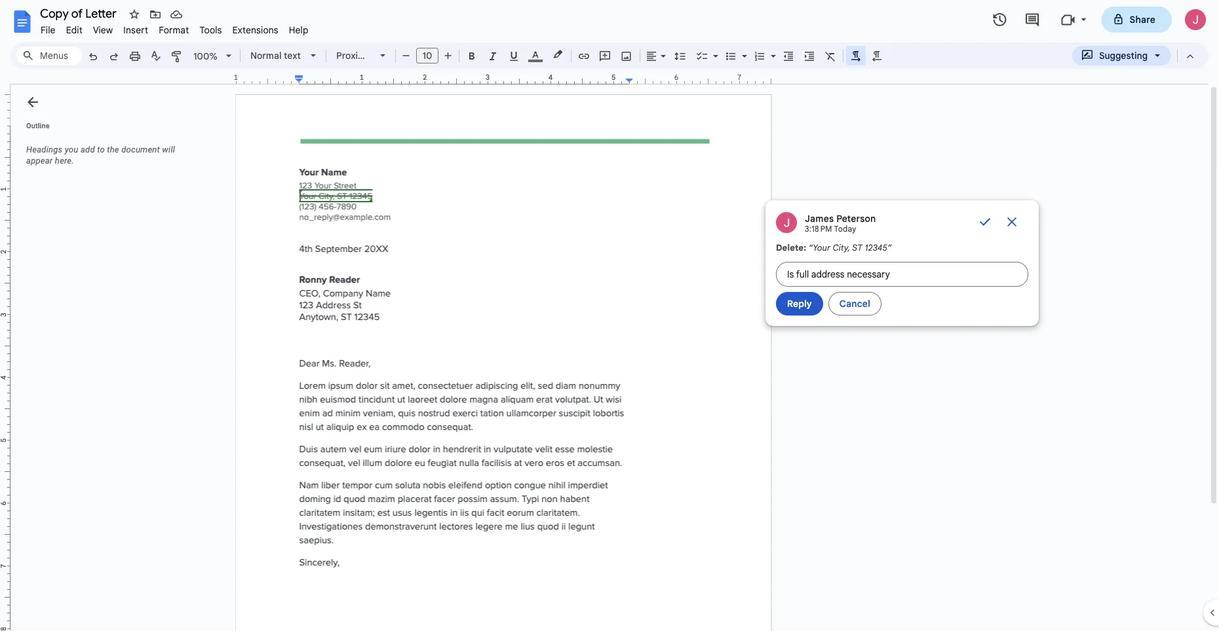 Task type: describe. For each thing, give the bounding box(es) containing it.
proxima
[[336, 50, 371, 61]]

address
[[811, 269, 845, 280]]

tools
[[200, 24, 222, 36]]

appear
[[26, 156, 53, 166]]

main toolbar
[[81, 0, 887, 509]]

the
[[107, 145, 119, 155]]

add
[[81, 145, 95, 155]]

to
[[97, 145, 105, 155]]

document outline element
[[10, 85, 189, 632]]

Font size text field
[[417, 48, 438, 64]]

insert image image
[[619, 47, 634, 65]]

headings
[[26, 145, 62, 155]]

cancel button
[[828, 292, 882, 316]]

normal
[[250, 50, 282, 61]]

file menu item
[[35, 22, 61, 38]]

will
[[162, 145, 175, 155]]

you
[[65, 145, 78, 155]]

3:18 pm
[[805, 224, 832, 234]]

help
[[289, 24, 308, 36]]

delete:
[[776, 243, 806, 253]]

tools menu item
[[194, 22, 227, 38]]

proxima nova
[[336, 50, 396, 61]]

12345"
[[865, 243, 892, 253]]

normal text
[[250, 50, 301, 61]]

today
[[834, 224, 857, 234]]

"your
[[809, 243, 831, 253]]

outline
[[26, 122, 50, 130]]

Menus field
[[16, 47, 82, 65]]

Reply text field
[[776, 262, 1028, 287]]

Zoom text field
[[190, 47, 222, 66]]

document
[[121, 145, 160, 155]]

peterson
[[836, 213, 876, 224]]

reply button
[[776, 292, 823, 316]]

share button
[[1101, 7, 1172, 33]]

mode and view toolbar
[[1072, 43, 1201, 69]]

format menu item
[[153, 22, 194, 38]]

format
[[159, 24, 189, 36]]

necessary
[[847, 269, 890, 280]]

here.
[[55, 156, 74, 166]]

reply
[[787, 298, 812, 310]]

font list. proxima nova selected. option
[[336, 47, 396, 65]]

Rename text field
[[35, 5, 124, 21]]

menu bar banner
[[0, 0, 1219, 632]]

list inside application
[[766, 201, 1039, 326]]

share
[[1130, 14, 1156, 25]]



Task type: locate. For each thing, give the bounding box(es) containing it.
Star checkbox
[[125, 5, 144, 24]]

menu bar inside "menu bar" "banner"
[[35, 17, 314, 39]]

nova
[[373, 50, 396, 61]]

cancel
[[839, 298, 870, 310]]

extensions menu item
[[227, 22, 284, 38]]

suggesting button
[[1072, 46, 1171, 66]]

full
[[796, 269, 809, 280]]

text
[[284, 50, 301, 61]]

right margin image
[[626, 74, 771, 84]]

highlight color image
[[551, 47, 565, 62]]

view
[[93, 24, 113, 36]]

suggesting
[[1099, 50, 1148, 61]]

outline heading
[[10, 121, 189, 139]]

james peterson 3:18 pm today
[[805, 213, 876, 234]]

Font size field
[[416, 48, 444, 64]]

line & paragraph spacing image
[[673, 47, 688, 65]]

insert menu item
[[118, 22, 153, 38]]

edit
[[66, 24, 83, 36]]

styles list. normal text selected. option
[[250, 47, 303, 65]]

application
[[0, 0, 1219, 632]]

numbered list menu image
[[767, 47, 776, 52]]

edit menu item
[[61, 22, 88, 38]]

st
[[852, 243, 862, 253]]

is full address necessary
[[787, 269, 890, 280]]

Zoom field
[[188, 47, 237, 66]]

file
[[41, 24, 55, 36]]

insert
[[123, 24, 148, 36]]

james
[[805, 213, 834, 224]]

top margin image
[[0, 95, 10, 130]]

application containing share
[[0, 0, 1219, 632]]

list
[[766, 201, 1039, 326]]

left margin image
[[237, 74, 303, 84]]

james peterson image
[[776, 212, 797, 233]]

text color image
[[528, 47, 543, 62]]

extensions
[[232, 24, 278, 36]]

is
[[787, 269, 794, 280]]

help menu item
[[284, 22, 314, 38]]

checklist menu image
[[710, 47, 718, 52]]

menu bar containing file
[[35, 17, 314, 39]]

headings you add to the document will appear here.
[[26, 145, 175, 166]]

city,
[[833, 243, 850, 253]]

view menu item
[[88, 22, 118, 38]]

list containing james peterson
[[766, 201, 1039, 326]]

delete: "your city, st 12345"
[[776, 243, 892, 253]]

1
[[234, 73, 238, 82]]

menu bar
[[35, 17, 314, 39]]



Task type: vqa. For each thing, say whether or not it's contained in the screenshot.
THE OUTLINE "heading"
yes



